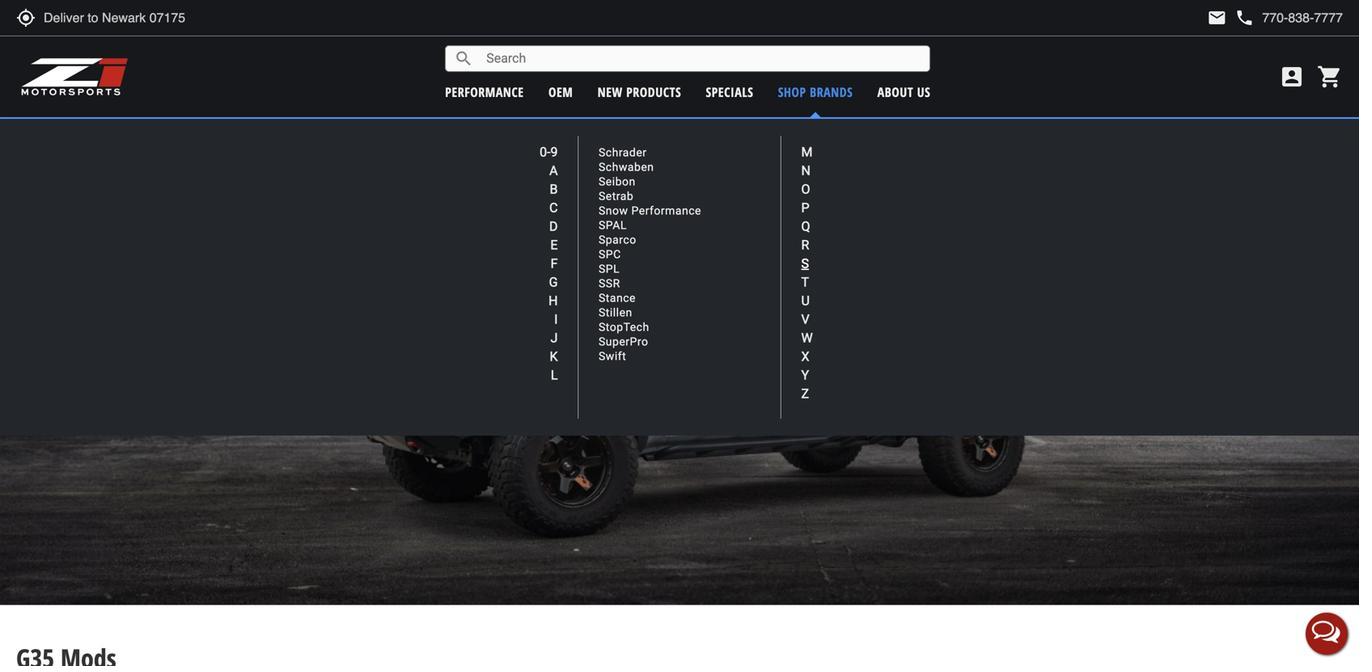Task type: vqa. For each thing, say whether or not it's contained in the screenshot.
About
yes



Task type: locate. For each thing, give the bounding box(es) containing it.
sparco link
[[599, 233, 637, 247]]

e
[[551, 237, 558, 253]]

snow
[[599, 204, 628, 218]]

w
[[802, 331, 813, 346]]

model)
[[787, 126, 820, 142]]

stillen
[[599, 306, 633, 319]]

mail phone
[[1208, 8, 1255, 28]]

z1 motorsports logo image
[[20, 57, 129, 97]]

k
[[550, 349, 558, 365]]

products
[[626, 83, 681, 101]]

g
[[549, 275, 558, 290]]

about
[[878, 83, 914, 101]]

shop brands
[[778, 83, 853, 101]]

new
[[598, 83, 623, 101]]

x
[[802, 349, 810, 365]]

schwaben link
[[599, 160, 654, 174]]

oem
[[549, 83, 573, 101]]

b
[[550, 182, 558, 197]]

stoptech
[[599, 321, 650, 334]]

specials
[[706, 83, 754, 101]]

swift
[[599, 350, 626, 363]]

r
[[802, 237, 809, 253]]

specials link
[[706, 83, 754, 101]]

p
[[802, 200, 810, 216]]

m
[[802, 144, 813, 160]]

brands
[[810, 83, 853, 101]]

spc
[[599, 248, 621, 261]]

schrader link
[[599, 146, 647, 159]]

0-
[[540, 144, 551, 160]]

f
[[551, 256, 558, 271]]

i
[[554, 312, 558, 327]]

d
[[549, 219, 558, 234]]

seibon link
[[599, 175, 636, 188]]

account_box
[[1279, 64, 1305, 90]]

spal
[[599, 219, 627, 232]]

stance link
[[599, 292, 636, 305]]

oem link
[[549, 83, 573, 101]]

new products link
[[598, 83, 681, 101]]

about us link
[[878, 83, 931, 101]]

shopping_cart
[[1317, 64, 1343, 90]]

9
[[551, 144, 558, 160]]

l
[[551, 368, 558, 383]]

swift link
[[599, 350, 626, 363]]

u
[[802, 293, 810, 309]]

win this truck shop now to get automatically entered image
[[0, 139, 1359, 606]]

z
[[802, 386, 809, 402]]

'tis the season spread some cheer with our massive selection of z1 products image
[[0, 0, 1359, 112]]

(change model) link
[[747, 126, 820, 142]]

sparco
[[599, 233, 637, 247]]



Task type: describe. For each thing, give the bounding box(es) containing it.
t
[[802, 275, 809, 290]]

superpro link
[[599, 335, 649, 349]]

y
[[802, 368, 809, 383]]

shopping_cart link
[[1313, 64, 1343, 90]]

spl link
[[599, 262, 620, 276]]

o
[[802, 182, 810, 197]]

new products
[[598, 83, 681, 101]]

Search search field
[[474, 46, 930, 71]]

h
[[549, 293, 558, 309]]

phone
[[1235, 8, 1255, 28]]

performance
[[632, 204, 702, 218]]

schrader schwaben seibon setrab snow performance spal sparco spc spl ssr stance stillen stoptech superpro swift
[[599, 146, 702, 363]]

mail link
[[1208, 8, 1227, 28]]

0-9 a b c d e f g h i j k l
[[540, 144, 558, 383]]

schwaben
[[599, 160, 654, 174]]

ssr
[[599, 277, 620, 290]]

stance
[[599, 292, 636, 305]]

shop brands link
[[778, 83, 853, 101]]

ssr link
[[599, 277, 620, 290]]

shop
[[778, 83, 806, 101]]

phone link
[[1235, 8, 1343, 28]]

seibon
[[599, 175, 636, 188]]

snow performance link
[[599, 204, 702, 218]]

v
[[802, 312, 810, 327]]

account_box link
[[1275, 64, 1309, 90]]

n
[[802, 163, 811, 178]]

us
[[917, 83, 931, 101]]

spc link
[[599, 248, 621, 261]]

(change model)
[[747, 126, 820, 142]]

mail
[[1208, 8, 1227, 28]]

q
[[802, 219, 810, 234]]

setrab
[[599, 190, 634, 203]]

performance
[[445, 83, 524, 101]]

about us
[[878, 83, 931, 101]]

stoptech link
[[599, 321, 650, 334]]

superpro
[[599, 335, 649, 349]]

(change
[[747, 126, 784, 142]]

a
[[549, 163, 558, 178]]

j
[[551, 331, 558, 346]]

stillen link
[[599, 306, 633, 319]]

setrab link
[[599, 190, 634, 203]]

c
[[550, 200, 558, 216]]

my_location
[[16, 8, 36, 28]]

spl
[[599, 262, 620, 276]]

search
[[454, 49, 474, 68]]

s
[[802, 256, 809, 271]]

schrader
[[599, 146, 647, 159]]

m n o p q r s t u v w x y z
[[802, 144, 813, 402]]

performance link
[[445, 83, 524, 101]]

spal link
[[599, 219, 627, 232]]



